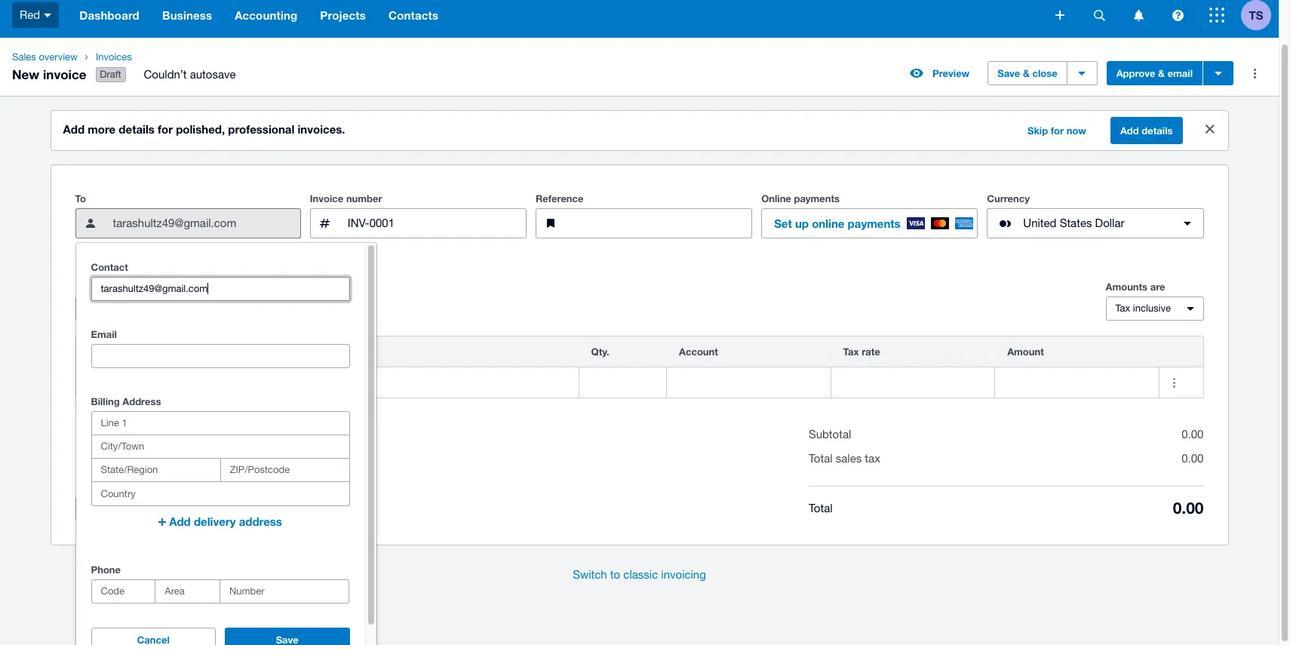 Task type: describe. For each thing, give the bounding box(es) containing it.
billing
[[91, 395, 120, 407]]

contact
[[91, 261, 128, 273]]

billing address
[[91, 395, 161, 407]]

classic
[[623, 568, 658, 581]]

set
[[774, 217, 792, 230]]

new
[[12, 66, 39, 82]]

preview
[[933, 67, 970, 79]]

To text field
[[111, 209, 300, 238]]

sales overview
[[12, 51, 78, 63]]

contact element
[[75, 208, 301, 238]]

tax for tax rate
[[843, 346, 859, 358]]

account
[[679, 346, 718, 358]]

attach
[[85, 503, 116, 515]]

total for total
[[809, 501, 833, 514]]

invoices link
[[90, 50, 248, 65]]

approve
[[1116, 67, 1155, 79]]

add details button
[[1110, 117, 1183, 144]]

save & close
[[997, 67, 1057, 79]]

more line item options image
[[1159, 367, 1189, 398]]

subtotal
[[809, 428, 851, 441]]

Invoice number text field
[[346, 209, 526, 238]]

invoice
[[43, 66, 86, 82]]

approve & email button
[[1106, 61, 1203, 85]]

Billing Address field
[[92, 412, 349, 435]]

total sales tax
[[809, 452, 880, 465]]

fields
[[137, 303, 163, 315]]

states
[[1060, 217, 1092, 229]]

City/Town field
[[92, 435, 349, 458]]

professional
[[228, 122, 294, 136]]

inclusive
[[1133, 303, 1171, 314]]

projects button
[[309, 0, 377, 38]]

show/hide fields
[[85, 303, 163, 315]]

united states dollar button
[[987, 208, 1204, 238]]

now
[[1067, 125, 1086, 137]]

are
[[1150, 281, 1165, 293]]

rate
[[862, 346, 880, 358]]

for inside button
[[1051, 125, 1064, 137]]

invoice number element
[[310, 208, 527, 238]]

to
[[610, 568, 620, 581]]

online
[[812, 217, 845, 230]]

tax
[[865, 452, 880, 465]]

0.00 for subtotal
[[1182, 428, 1204, 441]]

more
[[88, 122, 116, 136]]

dollar
[[1095, 217, 1124, 229]]

description
[[296, 346, 350, 358]]

switch to classic invoicing button
[[561, 560, 718, 590]]

Amount field
[[995, 368, 1159, 397]]

switch to classic invoicing
[[573, 568, 706, 581]]

delivery
[[194, 515, 236, 528]]

draft
[[100, 69, 121, 80]]

currency
[[987, 192, 1030, 205]]

online payments
[[761, 192, 840, 205]]

number
[[346, 192, 382, 205]]

Reference text field
[[572, 209, 751, 238]]

red
[[20, 8, 40, 21]]

Code field
[[92, 580, 155, 603]]

address
[[239, 515, 282, 528]]

Number field
[[220, 580, 349, 603]]

show/hide
[[85, 303, 135, 315]]

invoice
[[310, 192, 343, 205]]

add for add delivery address
[[169, 515, 191, 528]]

2 vertical spatial 0.00
[[1173, 499, 1204, 518]]

sales
[[12, 51, 36, 63]]

more invoice options image
[[1240, 58, 1270, 88]]

& for email
[[1158, 67, 1165, 79]]

tax inclusive button
[[1106, 297, 1204, 321]]

united
[[1023, 217, 1057, 229]]

email
[[1168, 67, 1193, 79]]

new invoice
[[12, 66, 86, 82]]

address
[[122, 395, 161, 407]]

set up online payments
[[774, 217, 900, 230]]

online
[[761, 192, 791, 205]]



Task type: vqa. For each thing, say whether or not it's contained in the screenshot.
TOTAL SALES TAX
yes



Task type: locate. For each thing, give the bounding box(es) containing it.
accounting button
[[223, 0, 309, 38]]

sales
[[836, 452, 862, 465]]

0 horizontal spatial add
[[63, 122, 85, 136]]

accounting
[[235, 8, 297, 22]]

1 horizontal spatial for
[[1051, 125, 1064, 137]]

overview
[[39, 51, 78, 63]]

invoices
[[96, 51, 132, 63]]

1 horizontal spatial payments
[[848, 217, 900, 230]]

autosave
[[190, 68, 236, 81]]

Contact text field
[[92, 278, 349, 300]]

polished,
[[176, 122, 225, 136]]

to
[[75, 192, 86, 205]]

skip
[[1027, 125, 1048, 137]]

0.00
[[1182, 428, 1204, 441], [1182, 452, 1204, 465], [1173, 499, 1204, 518]]

add more details for polished, professional invoices. status
[[51, 111, 1228, 150]]

0 horizontal spatial payments
[[794, 192, 840, 205]]

switch
[[573, 568, 607, 581]]

Area field
[[156, 580, 219, 603]]

invoice number
[[310, 192, 382, 205]]

for left 'now'
[[1051, 125, 1064, 137]]

couldn't
[[144, 68, 187, 81]]

close image
[[1195, 114, 1225, 144]]

for
[[158, 122, 173, 136], [1051, 125, 1064, 137]]

1 horizontal spatial svg image
[[1055, 11, 1064, 20]]

1 vertical spatial total
[[809, 501, 833, 514]]

dashboard
[[79, 8, 140, 22]]

amounts
[[1106, 281, 1148, 293]]

sales overview link
[[6, 50, 84, 65]]

invoice line item list element
[[75, 336, 1204, 398]]

show/hide fields button
[[75, 297, 173, 321]]

payments inside popup button
[[848, 217, 900, 230]]

0 vertical spatial total
[[809, 452, 833, 465]]

more line item options element
[[1159, 337, 1203, 367]]

0.00 for total sales tax
[[1182, 452, 1204, 465]]

up
[[795, 217, 809, 230]]

skip for now button
[[1018, 119, 1095, 143]]

2 total from the top
[[809, 501, 833, 514]]

email
[[91, 328, 117, 340]]

add delivery address
[[169, 515, 282, 528]]

svg image up the close
[[1055, 11, 1064, 20]]

0 horizontal spatial &
[[1023, 67, 1030, 79]]

1 horizontal spatial details
[[1142, 125, 1173, 137]]

preview button
[[901, 61, 979, 85]]

contacts
[[389, 8, 438, 22]]

dashboard link
[[68, 0, 151, 38]]

& inside button
[[1158, 67, 1165, 79]]

amounts are
[[1106, 281, 1165, 293]]

projects
[[320, 8, 366, 22]]

details left close icon
[[1142, 125, 1173, 137]]

tax for tax inclusive
[[1115, 303, 1130, 314]]

add right 'now'
[[1120, 125, 1139, 137]]

& for close
[[1023, 67, 1030, 79]]

svg image
[[1209, 8, 1224, 23], [1094, 9, 1105, 21], [1134, 9, 1143, 21], [1172, 9, 1183, 21]]

red button
[[0, 0, 68, 38]]

couldn't autosave
[[144, 68, 236, 81]]

amount
[[1007, 346, 1044, 358]]

tax inside the invoice line item list element
[[843, 346, 859, 358]]

2 horizontal spatial add
[[1120, 125, 1139, 137]]

0 vertical spatial tax
[[1115, 303, 1130, 314]]

save & close button
[[988, 61, 1067, 85]]

& inside button
[[1023, 67, 1030, 79]]

svg image inside red popup button
[[44, 13, 51, 17]]

attach files button
[[75, 497, 161, 521]]

add left the more
[[63, 122, 85, 136]]

add for add details
[[1120, 125, 1139, 137]]

phone
[[91, 564, 121, 576]]

Description text field
[[284, 368, 578, 397]]

payments
[[794, 192, 840, 205], [848, 217, 900, 230]]

add left delivery
[[169, 515, 191, 528]]

payments right online
[[848, 217, 900, 230]]

1 horizontal spatial add
[[169, 515, 191, 528]]

total down total sales tax
[[809, 501, 833, 514]]

2 & from the left
[[1158, 67, 1165, 79]]

0 vertical spatial payments
[[794, 192, 840, 205]]

qty.
[[591, 346, 609, 358]]

invoicing
[[661, 568, 706, 581]]

Quantity field
[[579, 368, 666, 397]]

tax inside popup button
[[1115, 303, 1130, 314]]

skip for now
[[1027, 125, 1086, 137]]

item
[[132, 346, 153, 358]]

Country field
[[92, 483, 349, 505]]

united states dollar
[[1023, 217, 1124, 229]]

add for add more details for polished, professional invoices.
[[63, 122, 85, 136]]

&
[[1023, 67, 1030, 79], [1158, 67, 1165, 79]]

0 horizontal spatial tax
[[843, 346, 859, 358]]

1 vertical spatial payments
[[848, 217, 900, 230]]

1 vertical spatial tax
[[843, 346, 859, 358]]

invoices.
[[298, 122, 345, 136]]

tax inclusive
[[1115, 303, 1171, 314]]

ts button
[[1241, 0, 1279, 38]]

add details
[[1120, 125, 1173, 137]]

add more details for polished, professional invoices.
[[63, 122, 345, 136]]

details
[[119, 122, 155, 136], [1142, 125, 1173, 137]]

1 horizontal spatial tax
[[1115, 303, 1130, 314]]

tax
[[1115, 303, 1130, 314], [843, 346, 859, 358]]

details inside button
[[1142, 125, 1173, 137]]

approve & email
[[1116, 67, 1193, 79]]

set up online payments button
[[761, 208, 978, 238]]

tax down amounts in the right top of the page
[[1115, 303, 1130, 314]]

0 horizontal spatial details
[[119, 122, 155, 136]]

State/Region field
[[92, 459, 220, 481]]

contacts button
[[377, 0, 450, 38]]

svg image
[[1055, 11, 1064, 20], [44, 13, 51, 17]]

add
[[63, 122, 85, 136], [1120, 125, 1139, 137], [169, 515, 191, 528]]

0 horizontal spatial for
[[158, 122, 173, 136]]

Email text field
[[92, 345, 349, 367]]

attach files
[[85, 503, 138, 515]]

ZIP/Postcode field
[[221, 459, 349, 481]]

details right the more
[[119, 122, 155, 136]]

total
[[809, 452, 833, 465], [809, 501, 833, 514]]

1 vertical spatial 0.00
[[1182, 452, 1204, 465]]

files
[[118, 503, 138, 515]]

business button
[[151, 0, 223, 38]]

& right save
[[1023, 67, 1030, 79]]

business
[[162, 8, 212, 22]]

close
[[1032, 67, 1057, 79]]

for left polished,
[[158, 122, 173, 136]]

1 & from the left
[[1023, 67, 1030, 79]]

save
[[997, 67, 1020, 79]]

total down subtotal
[[809, 452, 833, 465]]

& left email
[[1158, 67, 1165, 79]]

total for total sales tax
[[809, 452, 833, 465]]

reference
[[536, 192, 584, 205]]

0 vertical spatial 0.00
[[1182, 428, 1204, 441]]

tax left rate
[[843, 346, 859, 358]]

1 total from the top
[[809, 452, 833, 465]]

payments up online
[[794, 192, 840, 205]]

svg image right red
[[44, 13, 51, 17]]

ts
[[1249, 8, 1263, 22]]

1 horizontal spatial &
[[1158, 67, 1165, 79]]

0 horizontal spatial svg image
[[44, 13, 51, 17]]

tax rate
[[843, 346, 880, 358]]



